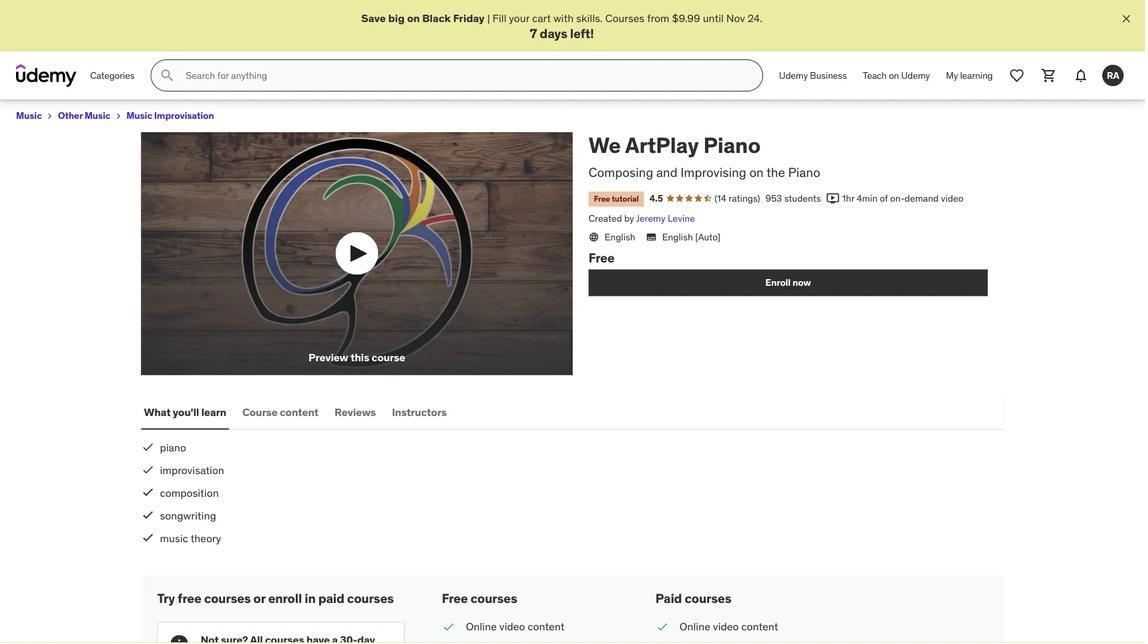 Task type: describe. For each thing, give the bounding box(es) containing it.
(14 ratings)
[[715, 192, 760, 204]]

days
[[540, 25, 568, 41]]

tutorial
[[612, 194, 639, 204]]

on-
[[891, 192, 905, 204]]

left!
[[570, 25, 594, 41]]

teach on udemy
[[863, 69, 930, 81]]

notifications image
[[1073, 68, 1089, 84]]

953
[[766, 192, 782, 204]]

close image
[[1120, 12, 1134, 25]]

online for paid
[[680, 620, 711, 634]]

online for free
[[466, 620, 497, 634]]

teach
[[863, 69, 887, 81]]

fill
[[493, 11, 507, 25]]

udemy business
[[779, 69, 847, 81]]

students
[[785, 192, 821, 204]]

theory
[[191, 531, 221, 545]]

course
[[242, 405, 278, 419]]

what you'll learn
[[144, 405, 226, 419]]

online video content for paid courses
[[680, 620, 779, 634]]

demand
[[905, 192, 939, 204]]

what you'll learn button
[[141, 396, 229, 428]]

24.
[[748, 11, 763, 25]]

xsmall image
[[113, 111, 124, 122]]

music improvisation link
[[126, 108, 214, 124]]

music link
[[16, 108, 42, 124]]

paid
[[318, 590, 345, 606]]

you'll
[[173, 405, 199, 419]]

ra link
[[1098, 60, 1130, 92]]

reviews
[[335, 405, 376, 419]]

3 courses from the left
[[471, 590, 517, 606]]

content for paid courses
[[742, 620, 779, 634]]

improvisation
[[160, 463, 224, 477]]

from
[[647, 11, 670, 25]]

ra
[[1107, 69, 1120, 81]]

english [auto]
[[662, 231, 721, 243]]

categories button
[[82, 60, 143, 92]]

4min
[[857, 192, 878, 204]]

until
[[703, 11, 724, 25]]

course
[[372, 351, 405, 365]]

ratings)
[[729, 192, 760, 204]]

music improvisation
[[126, 110, 214, 122]]

1hr
[[843, 192, 855, 204]]

instructors button
[[389, 396, 450, 428]]

save big on black friday | fill your cart with skills. courses from $9.99 until nov 24. 7 days left!
[[361, 11, 763, 41]]

on inside the we artplay piano composing and improvising on the piano
[[750, 164, 764, 180]]

course content
[[242, 405, 319, 419]]

$9.99
[[672, 11, 701, 25]]

my learning
[[946, 69, 993, 81]]

we artplay piano composing and improvising on the piano
[[589, 132, 821, 180]]

free tutorial
[[594, 194, 639, 204]]

content for free courses
[[528, 620, 565, 634]]

course content button
[[240, 396, 321, 428]]

we
[[589, 132, 621, 158]]

learn
[[201, 405, 226, 419]]

this
[[351, 351, 369, 365]]

2 udemy from the left
[[902, 69, 930, 81]]

preview this course
[[309, 351, 405, 365]]

other music
[[58, 110, 110, 122]]

music for music improvisation
[[126, 110, 152, 122]]

the
[[767, 164, 785, 180]]

enroll now button
[[589, 270, 988, 296]]

in
[[305, 590, 316, 606]]

free
[[178, 590, 201, 606]]

other
[[58, 110, 83, 122]]

enroll
[[766, 277, 791, 289]]

nov
[[727, 11, 745, 25]]

free courses
[[442, 590, 517, 606]]

music
[[160, 531, 188, 545]]

video for free courses
[[500, 620, 525, 634]]

on inside teach on udemy link
[[889, 69, 899, 81]]

udemy inside 'link'
[[779, 69, 808, 81]]

1 courses from the left
[[204, 590, 251, 606]]

artplay
[[625, 132, 699, 158]]

by
[[625, 212, 634, 224]]

your
[[509, 11, 530, 25]]

free for free tutorial
[[594, 194, 610, 204]]

what
[[144, 405, 171, 419]]

english for english
[[605, 231, 636, 243]]

preview
[[309, 351, 348, 365]]

improvisation
[[154, 110, 214, 122]]

of
[[880, 192, 888, 204]]

categories
[[90, 69, 134, 81]]

black
[[422, 11, 451, 25]]

composition
[[160, 486, 219, 500]]

4.5
[[650, 192, 663, 204]]

free for free
[[589, 250, 615, 266]]



Task type: locate. For each thing, give the bounding box(es) containing it.
1 horizontal spatial content
[[528, 620, 565, 634]]

with
[[554, 11, 574, 25]]

music left xsmall icon
[[85, 110, 110, 122]]

online video content down paid courses
[[680, 620, 779, 634]]

xsmall image
[[45, 111, 55, 122]]

2 courses from the left
[[347, 590, 394, 606]]

paid courses
[[656, 590, 732, 606]]

3 music from the left
[[126, 110, 152, 122]]

1 horizontal spatial online video content
[[680, 620, 779, 634]]

paid
[[656, 590, 682, 606]]

udemy image
[[16, 64, 77, 87]]

0 horizontal spatial online video content
[[466, 620, 565, 634]]

0 vertical spatial free
[[594, 194, 610, 204]]

submit search image
[[159, 68, 175, 84]]

video for paid courses
[[713, 620, 739, 634]]

reviews button
[[332, 396, 379, 428]]

2 horizontal spatial video
[[941, 192, 964, 204]]

piano up students
[[789, 164, 821, 180]]

now
[[793, 277, 811, 289]]

my
[[946, 69, 958, 81]]

courses
[[204, 590, 251, 606], [347, 590, 394, 606], [471, 590, 517, 606], [685, 590, 732, 606]]

1 udemy from the left
[[779, 69, 808, 81]]

on right teach
[[889, 69, 899, 81]]

business
[[810, 69, 847, 81]]

1 english from the left
[[605, 231, 636, 243]]

2 music from the left
[[85, 110, 110, 122]]

english down the "by"
[[605, 231, 636, 243]]

7
[[530, 25, 537, 41]]

free for free courses
[[442, 590, 468, 606]]

learning
[[960, 69, 993, 81]]

jeremy levine link
[[636, 212, 695, 224]]

course language image
[[589, 232, 600, 242]]

1 horizontal spatial video
[[713, 620, 739, 634]]

online down paid courses
[[680, 620, 711, 634]]

and
[[657, 164, 678, 180]]

created by jeremy levine
[[589, 212, 695, 224]]

english
[[605, 231, 636, 243], [662, 231, 693, 243]]

2 horizontal spatial music
[[126, 110, 152, 122]]

or
[[254, 590, 266, 606]]

udemy left my
[[902, 69, 930, 81]]

2 online from the left
[[680, 620, 711, 634]]

0 horizontal spatial on
[[407, 11, 420, 25]]

1 vertical spatial free
[[589, 250, 615, 266]]

skills.
[[577, 11, 603, 25]]

content
[[280, 405, 319, 419], [528, 620, 565, 634], [742, 620, 779, 634]]

1 horizontal spatial piano
[[789, 164, 821, 180]]

1 horizontal spatial online
[[680, 620, 711, 634]]

1 horizontal spatial udemy
[[902, 69, 930, 81]]

1 vertical spatial piano
[[789, 164, 821, 180]]

online video content down free courses
[[466, 620, 565, 634]]

friday
[[453, 11, 485, 25]]

composing
[[589, 164, 654, 180]]

0 horizontal spatial udemy
[[779, 69, 808, 81]]

levine
[[668, 212, 695, 224]]

video down paid courses
[[713, 620, 739, 634]]

1 music from the left
[[16, 110, 42, 122]]

online video content
[[466, 620, 565, 634], [680, 620, 779, 634]]

enroll
[[268, 590, 302, 606]]

0 horizontal spatial content
[[280, 405, 319, 419]]

online video content for free courses
[[466, 620, 565, 634]]

preview this course button
[[141, 132, 573, 375]]

0 vertical spatial on
[[407, 11, 420, 25]]

piano
[[160, 441, 186, 454]]

music right xsmall icon
[[126, 110, 152, 122]]

content inside button
[[280, 405, 319, 419]]

big
[[388, 11, 405, 25]]

1hr 4min of on-demand video
[[843, 192, 964, 204]]

closed captions image
[[646, 232, 657, 242]]

video down free courses
[[500, 620, 525, 634]]

courses
[[606, 11, 645, 25]]

953 students
[[766, 192, 821, 204]]

my learning link
[[938, 60, 1001, 92]]

0 horizontal spatial video
[[500, 620, 525, 634]]

small image
[[141, 440, 155, 454], [141, 508, 155, 522], [442, 620, 455, 635], [442, 640, 455, 643]]

instructors
[[392, 405, 447, 419]]

udemy
[[779, 69, 808, 81], [902, 69, 930, 81]]

1 vertical spatial on
[[889, 69, 899, 81]]

jeremy
[[636, 212, 666, 224]]

2 english from the left
[[662, 231, 693, 243]]

on inside "save big on black friday | fill your cart with skills. courses from $9.99 until nov 24. 7 days left!"
[[407, 11, 420, 25]]

enroll now
[[766, 277, 811, 289]]

free
[[594, 194, 610, 204], [589, 250, 615, 266], [442, 590, 468, 606]]

music theory
[[160, 531, 221, 545]]

udemy business link
[[771, 60, 855, 92]]

shopping cart with 0 items image
[[1041, 68, 1057, 84]]

|
[[487, 11, 490, 25]]

wishlist image
[[1009, 68, 1025, 84]]

2 horizontal spatial on
[[889, 69, 899, 81]]

music left xsmall image
[[16, 110, 42, 122]]

english down levine
[[662, 231, 693, 243]]

music
[[16, 110, 42, 122], [85, 110, 110, 122], [126, 110, 152, 122]]

2 horizontal spatial content
[[742, 620, 779, 634]]

2 online video content from the left
[[680, 620, 779, 634]]

4 courses from the left
[[685, 590, 732, 606]]

1 horizontal spatial music
[[85, 110, 110, 122]]

2 vertical spatial on
[[750, 164, 764, 180]]

on
[[407, 11, 420, 25], [889, 69, 899, 81], [750, 164, 764, 180]]

(14
[[715, 192, 727, 204]]

1 online video content from the left
[[466, 620, 565, 634]]

Search for anything text field
[[183, 64, 747, 87]]

1 horizontal spatial on
[[750, 164, 764, 180]]

online down free courses
[[466, 620, 497, 634]]

0 horizontal spatial music
[[16, 110, 42, 122]]

music for music
[[16, 110, 42, 122]]

2 vertical spatial free
[[442, 590, 468, 606]]

0 horizontal spatial online
[[466, 620, 497, 634]]

0 horizontal spatial english
[[605, 231, 636, 243]]

video right the demand
[[941, 192, 964, 204]]

0 horizontal spatial piano
[[704, 132, 761, 158]]

small image
[[827, 192, 840, 205], [141, 463, 155, 476], [141, 486, 155, 499], [141, 531, 155, 544], [656, 620, 669, 635], [656, 640, 669, 643]]

on right big
[[407, 11, 420, 25]]

video
[[941, 192, 964, 204], [500, 620, 525, 634], [713, 620, 739, 634]]

english for english [auto]
[[662, 231, 693, 243]]

0 vertical spatial piano
[[704, 132, 761, 158]]

save
[[361, 11, 386, 25]]

[auto]
[[696, 231, 721, 243]]

piano up improvising
[[704, 132, 761, 158]]

1 horizontal spatial english
[[662, 231, 693, 243]]

1 online from the left
[[466, 620, 497, 634]]

teach on udemy link
[[855, 60, 938, 92]]

udemy left 'business'
[[779, 69, 808, 81]]

on left 'the'
[[750, 164, 764, 180]]

try
[[157, 590, 175, 606]]

piano
[[704, 132, 761, 158], [789, 164, 821, 180]]

cart
[[532, 11, 551, 25]]

try free courses or enroll in paid courses
[[157, 590, 394, 606]]



Task type: vqa. For each thing, say whether or not it's contained in the screenshot.
the right Online
yes



